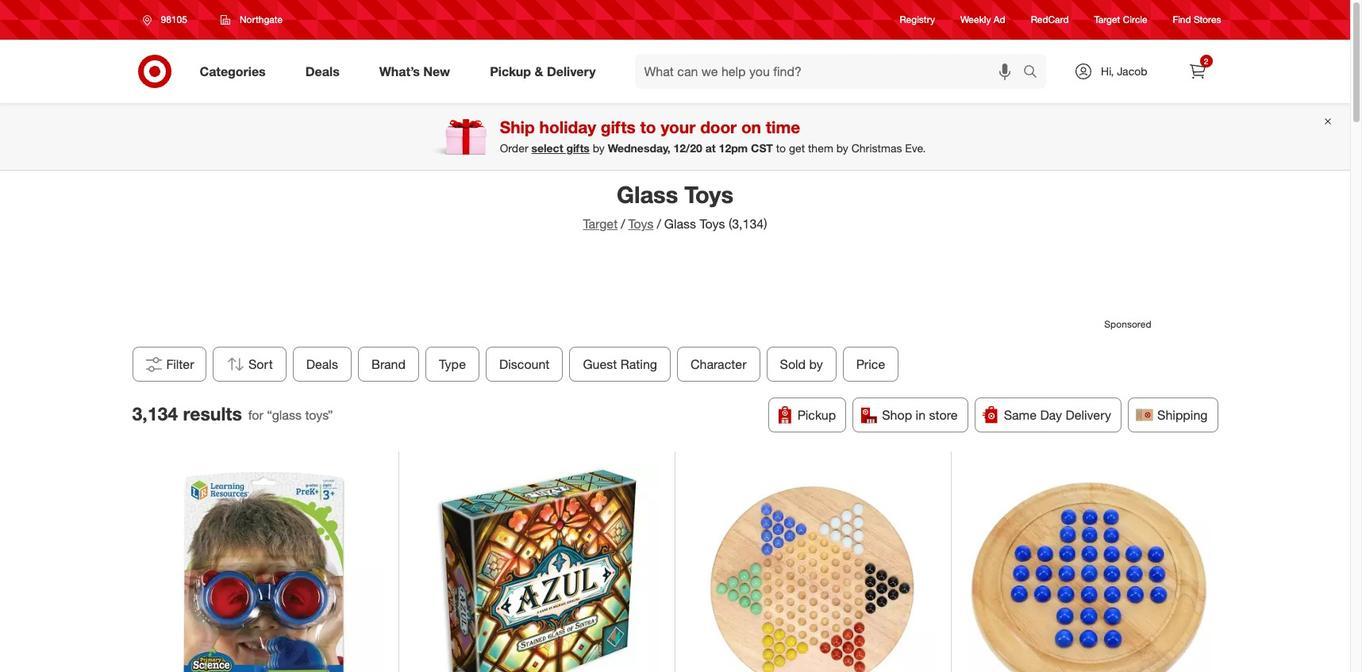 Task type: vqa. For each thing, say whether or not it's contained in the screenshot.
the Guest
yes



Task type: locate. For each thing, give the bounding box(es) containing it.
redcard
[[1031, 14, 1069, 26]]

target inside glass toys target / toys / glass toys (3,134)
[[583, 216, 618, 232]]

0 horizontal spatial delivery
[[547, 63, 596, 79]]

0 vertical spatial gifts
[[601, 117, 636, 138]]

deals
[[306, 63, 340, 79], [306, 357, 338, 372]]

by
[[593, 141, 605, 155], [837, 141, 849, 155], [809, 357, 823, 372]]

ad
[[994, 14, 1006, 26]]

1 horizontal spatial by
[[809, 357, 823, 372]]

search
[[1017, 65, 1055, 81]]

1 horizontal spatial target
[[1095, 14, 1121, 26]]

delivery right &
[[547, 63, 596, 79]]

sponsored
[[1105, 318, 1152, 330]]

1 horizontal spatial to
[[776, 141, 786, 155]]

registry
[[900, 14, 936, 26]]

0 vertical spatial pickup
[[490, 63, 531, 79]]

deals inside deals button
[[306, 357, 338, 372]]

1 horizontal spatial delivery
[[1066, 407, 1112, 423]]

1 vertical spatial glass
[[665, 216, 697, 232]]

pickup inside button
[[798, 407, 836, 423]]

target left circle in the right top of the page
[[1095, 14, 1121, 26]]

to left get
[[776, 141, 786, 155]]

find stores
[[1173, 14, 1222, 26]]

(3,134)
[[729, 216, 768, 232]]

3,134 results for "glass toys"
[[132, 402, 333, 425]]

1 horizontal spatial pickup
[[798, 407, 836, 423]]

shipping
[[1158, 407, 1208, 423]]

gifts up 'wednesday,'
[[601, 117, 636, 138]]

1 vertical spatial delivery
[[1066, 407, 1112, 423]]

toys
[[629, 216, 654, 232]]

target
[[1095, 14, 1121, 26], [583, 216, 618, 232]]

to up 'wednesday,'
[[641, 117, 656, 138]]

deals button
[[293, 347, 351, 382]]

brand button
[[358, 347, 419, 382]]

asmodee azul stained glass of sintra board game image
[[415, 467, 659, 673], [415, 467, 659, 673]]

price
[[856, 357, 885, 372]]

delivery
[[547, 63, 596, 79], [1066, 407, 1112, 423]]

0 vertical spatial target
[[1095, 14, 1121, 26]]

them
[[808, 141, 834, 155]]

pickup
[[490, 63, 531, 79], [798, 407, 836, 423]]

what's new link
[[366, 54, 470, 89]]

0 horizontal spatial /
[[621, 216, 625, 232]]

pickup down "sold by"
[[798, 407, 836, 423]]

stores
[[1194, 14, 1222, 26]]

1 horizontal spatial /
[[657, 216, 661, 232]]

0 vertical spatial delivery
[[547, 63, 596, 79]]

toys"
[[305, 407, 333, 423]]

0 vertical spatial deals
[[306, 63, 340, 79]]

at
[[706, 141, 716, 155]]

3,134
[[132, 402, 178, 425]]

gifts down holiday
[[567, 141, 590, 155]]

search button
[[1017, 54, 1055, 92]]

pickup & delivery link
[[477, 54, 616, 89]]

/ left toys
[[621, 216, 625, 232]]

delivery right day
[[1066, 407, 1112, 423]]

1 vertical spatial deals
[[306, 357, 338, 372]]

2 horizontal spatial by
[[837, 141, 849, 155]]

rating
[[621, 357, 657, 372]]

glass right toys
[[665, 216, 697, 232]]

toys left (3,134)
[[700, 216, 725, 232]]

/ right toys
[[657, 216, 661, 232]]

0 vertical spatial to
[[641, 117, 656, 138]]

deals inside deals link
[[306, 63, 340, 79]]

1 vertical spatial target
[[583, 216, 618, 232]]

0 horizontal spatial gifts
[[567, 141, 590, 155]]

pickup left &
[[490, 63, 531, 79]]

jacob
[[1118, 64, 1148, 78]]

day
[[1041, 407, 1063, 423]]

toys down at
[[685, 180, 734, 209]]

weekly ad link
[[961, 13, 1006, 27]]

&
[[535, 63, 544, 79]]

your
[[661, 117, 696, 138]]

brand
[[371, 357, 405, 372]]

target left "toys" link
[[583, 216, 618, 232]]

learning resources primary science color mixing glasses image
[[138, 467, 383, 673], [138, 467, 383, 673]]

deals left the what's
[[306, 63, 340, 79]]

new
[[424, 63, 450, 79]]

same
[[1004, 407, 1037, 423]]

toys
[[685, 180, 734, 209], [700, 216, 725, 232]]

toys link
[[629, 216, 654, 232]]

1 / from the left
[[621, 216, 625, 232]]

filter
[[166, 357, 194, 372]]

by down holiday
[[593, 141, 605, 155]]

glass
[[617, 180, 678, 209], [665, 216, 697, 232]]

gifts
[[601, 117, 636, 138], [567, 141, 590, 155]]

2 link
[[1181, 54, 1215, 89]]

weekly ad
[[961, 14, 1006, 26]]

get
[[789, 141, 805, 155]]

98105
[[161, 14, 187, 25]]

sort
[[248, 357, 273, 372]]

98105 button
[[132, 6, 204, 34]]

0 horizontal spatial pickup
[[490, 63, 531, 79]]

pickup for pickup & delivery
[[490, 63, 531, 79]]

target circle
[[1095, 14, 1148, 26]]

/
[[621, 216, 625, 232], [657, 216, 661, 232]]

discount button
[[486, 347, 563, 382]]

2
[[1205, 56, 1209, 66]]

0 horizontal spatial target
[[583, 216, 618, 232]]

to
[[641, 117, 656, 138], [776, 141, 786, 155]]

deals up toys"
[[306, 357, 338, 372]]

shop in store
[[883, 407, 958, 423]]

delivery inside "button"
[[1066, 407, 1112, 423]]

order
[[500, 141, 529, 155]]

0 horizontal spatial by
[[593, 141, 605, 155]]

1 vertical spatial to
[[776, 141, 786, 155]]

time
[[766, 117, 801, 138]]

select
[[532, 141, 564, 155]]

1 horizontal spatial gifts
[[601, 117, 636, 138]]

glass toys target / toys / glass toys (3,134)
[[583, 180, 768, 232]]

0 horizontal spatial to
[[641, 117, 656, 138]]

same day delivery button
[[975, 398, 1122, 433]]

glass up "toys" link
[[617, 180, 678, 209]]

by right them
[[837, 141, 849, 155]]

we games solid wood chinese checkers set with glass marbles - 11.5 inch image
[[691, 467, 936, 673], [691, 467, 936, 673]]

hi,
[[1102, 64, 1114, 78]]

1 vertical spatial pickup
[[798, 407, 836, 423]]

on
[[742, 117, 762, 138]]

1 vertical spatial toys
[[700, 216, 725, 232]]

we games solid wood solitaire with blue glass marbles - 9 in. diameter image
[[967, 467, 1213, 673], [967, 467, 1213, 673]]

pickup button
[[769, 398, 847, 433]]

pickup for pickup
[[798, 407, 836, 423]]

character
[[691, 357, 747, 372]]

shipping button
[[1129, 398, 1219, 433]]

by right sold
[[809, 357, 823, 372]]



Task type: describe. For each thing, give the bounding box(es) containing it.
weekly
[[961, 14, 991, 26]]

1 vertical spatial gifts
[[567, 141, 590, 155]]

results
[[183, 402, 242, 425]]

shop
[[883, 407, 913, 423]]

character button
[[677, 347, 760, 382]]

0 vertical spatial toys
[[685, 180, 734, 209]]

for
[[248, 407, 264, 423]]

by inside button
[[809, 357, 823, 372]]

target circle link
[[1095, 13, 1148, 27]]

ship holiday gifts to your door on time order select gifts by wednesday, 12/20 at 12pm cst to get them by christmas eve.
[[500, 117, 926, 155]]

shop in store button
[[853, 398, 969, 433]]

delivery for same day delivery
[[1066, 407, 1112, 423]]

sort button
[[213, 347, 286, 382]]

guest rating button
[[569, 347, 671, 382]]

store
[[930, 407, 958, 423]]

deals link
[[292, 54, 360, 89]]

same day delivery
[[1004, 407, 1112, 423]]

northgate
[[240, 14, 283, 25]]

in
[[916, 407, 926, 423]]

northgate button
[[210, 6, 293, 34]]

categories link
[[186, 54, 286, 89]]

christmas
[[852, 141, 903, 155]]

deals for deals button
[[306, 357, 338, 372]]

guest
[[583, 357, 617, 372]]

find
[[1173, 14, 1192, 26]]

0 vertical spatial glass
[[617, 180, 678, 209]]

holiday
[[540, 117, 596, 138]]

ship
[[500, 117, 535, 138]]

categories
[[200, 63, 266, 79]]

target link
[[583, 216, 618, 232]]

"glass
[[267, 407, 302, 423]]

cst
[[751, 141, 773, 155]]

filter button
[[132, 347, 206, 382]]

pickup & delivery
[[490, 63, 596, 79]]

type
[[439, 357, 466, 372]]

12pm
[[719, 141, 748, 155]]

delivery for pickup & delivery
[[547, 63, 596, 79]]

price button
[[843, 347, 899, 382]]

hi, jacob
[[1102, 64, 1148, 78]]

12/20
[[674, 141, 703, 155]]

circle
[[1124, 14, 1148, 26]]

what's
[[379, 63, 420, 79]]

sold
[[780, 357, 806, 372]]

sold by
[[780, 357, 823, 372]]

guest rating
[[583, 357, 657, 372]]

discount
[[499, 357, 550, 372]]

redcard link
[[1031, 13, 1069, 27]]

2 / from the left
[[657, 216, 661, 232]]

type button
[[425, 347, 479, 382]]

what's new
[[379, 63, 450, 79]]

deals for deals link
[[306, 63, 340, 79]]

find stores link
[[1173, 13, 1222, 27]]

door
[[701, 117, 737, 138]]

What can we help you find? suggestions appear below search field
[[635, 54, 1028, 89]]

sold by button
[[766, 347, 837, 382]]

registry link
[[900, 13, 936, 27]]

wednesday,
[[608, 141, 671, 155]]

eve.
[[906, 141, 926, 155]]



